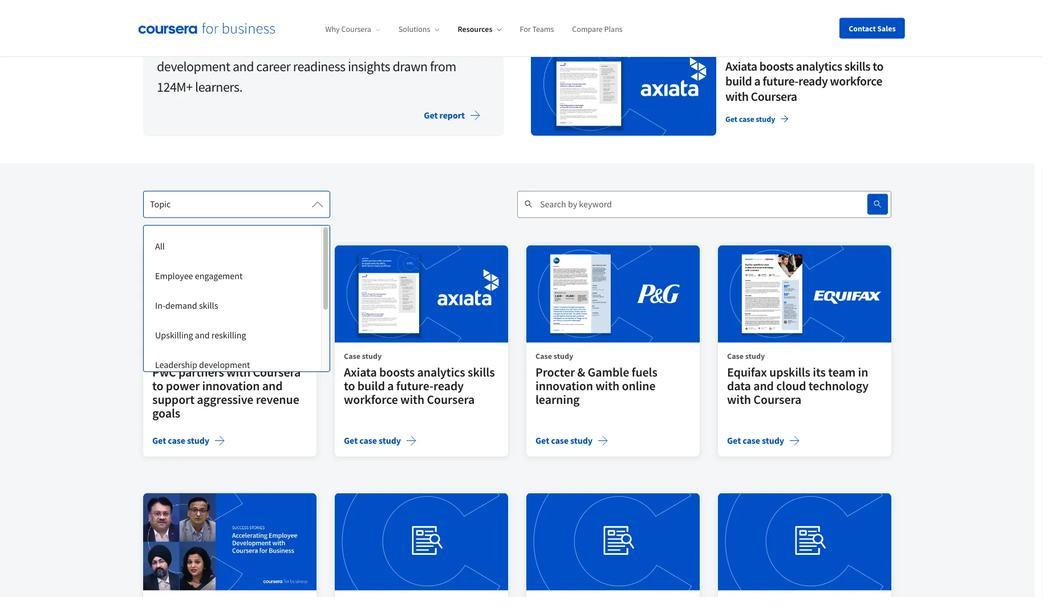 Task type: describe. For each thing, give the bounding box(es) containing it.
2023
[[303, 5, 338, 28]]

why coursera
[[326, 24, 371, 34]]

get report button
[[415, 102, 490, 129]]

124m+
[[157, 79, 193, 96]]

report
[[249, 5, 300, 28]]

analytics inside case study axiata boosts analytics skills to build a future-ready workforce with coursera
[[417, 365, 465, 381]]

study inside case study equifax upskills its team in data and cloud technology with coursera
[[746, 351, 765, 362]]

case study axiata boosts analytics skills to build a future-ready workforce with coursera
[[344, 351, 495, 408]]

get for benchmark talent and transform your workforce with skill development and career readiness insights drawn from 124m+ learners.
[[424, 110, 438, 121]]

c4b india testimonial resourcetile image
[[143, 494, 317, 592]]

future- inside case study axiata boosts analytics skills to build a future-ready workforce with coursera
[[396, 379, 434, 395]]

compare plans
[[573, 24, 623, 34]]

pg image
[[527, 246, 700, 343]]

1 case study resource card image from the left
[[335, 494, 508, 592]]

build inside axiata boosts analytics skills to build a future-ready workforce with coursera
[[726, 74, 752, 89]]

and up career
[[257, 38, 278, 55]]

why coursera link
[[326, 24, 381, 34]]

leadership development
[[155, 359, 250, 371]]

3 case study resource card image from the left
[[718, 494, 892, 592]]

a inside case study axiata boosts analytics skills to build a future-ready workforce with coursera
[[388, 379, 394, 395]]

case study procter & gamble fuels innovation with online learning
[[536, 351, 658, 408]]

study inside case study pwc partners with coursera to power innovation and support aggressive revenue goals
[[170, 351, 190, 362]]

plans
[[605, 24, 623, 34]]

contact sales button
[[840, 18, 905, 39]]

why
[[326, 24, 340, 34]]

benchmark
[[157, 38, 220, 55]]

future- inside axiata boosts analytics skills to build a future-ready workforce with coursera
[[763, 74, 799, 89]]

partners
[[179, 365, 224, 381]]

2 case study resource card image from the left
[[527, 494, 700, 592]]

upskills
[[770, 365, 811, 381]]

for teams
[[520, 24, 554, 34]]

pwc image
[[143, 246, 317, 343]]

solutions
[[399, 24, 430, 34]]

innovation inside case study procter & gamble fuels innovation with online learning
[[536, 379, 593, 395]]

for
[[520, 24, 531, 34]]

workforce inside axiata boosts analytics skills to build a future-ready workforce with coursera
[[830, 74, 883, 89]]

axiata boosts analytics skills to build a future-ready workforce with coursera
[[726, 59, 884, 104]]

team
[[829, 365, 856, 381]]

gamble
[[588, 365, 630, 381]]

1 vertical spatial development
[[199, 359, 250, 371]]

talent
[[223, 38, 255, 55]]

with inside case study equifax upskills its team in data and cloud technology with coursera
[[728, 393, 752, 408]]

case for equifax upskills its team in data and cloud technology with coursera
[[728, 351, 744, 362]]

coursera for business image
[[138, 22, 275, 34]]

cloud
[[777, 379, 807, 395]]

get case study for axiata boosts analytics skills to build a future-ready workforce with coursera
[[344, 436, 401, 447]]

case study pwc partners with coursera to power innovation and support aggressive revenue goals
[[152, 351, 301, 422]]

get for pwc partners with coursera to power innovation and support aggressive revenue goals
[[152, 436, 166, 447]]

&
[[578, 365, 586, 381]]

axiata inside case study axiata boosts analytics skills to build a future-ready workforce with coursera
[[344, 365, 377, 381]]

upskilling
[[155, 330, 193, 341]]

coursera inside axiata boosts analytics skills to build a future-ready workforce with coursera
[[751, 89, 798, 104]]

transform
[[281, 38, 335, 55]]

to for pwc partners with coursera to power innovation and support aggressive revenue goals
[[152, 379, 163, 395]]

its
[[813, 365, 826, 381]]

study inside case study procter & gamble fuels innovation with online learning
[[554, 351, 574, 362]]

resources
[[458, 24, 493, 34]]

skills inside axiata boosts analytics skills to build a future-ready workforce with coursera
[[845, 59, 871, 74]]

engagement
[[195, 270, 243, 282]]

case for axiata boosts analytics skills to build a future-ready workforce with coursera
[[360, 436, 377, 447]]

coursera inside case study axiata boosts analytics skills to build a future-ready workforce with coursera
[[427, 393, 475, 408]]

contact sales
[[849, 23, 896, 33]]

in-
[[155, 300, 165, 312]]

case for equifax upskills its team in data and cloud technology with coursera
[[743, 436, 761, 447]]

employee
[[155, 270, 193, 282]]

search image
[[874, 200, 883, 209]]

workforce inside benchmark talent and transform your workforce with skill development and career readiness insights drawn from 124m+ learners.
[[365, 38, 420, 55]]

in
[[858, 365, 869, 381]]

and left reskilling
[[195, 330, 210, 341]]

get case study for pwc partners with coursera to power innovation and support aggressive revenue goals
[[152, 436, 209, 447]]

coursera inside case study equifax upskills its team in data and cloud technology with coursera
[[754, 393, 802, 408]]

workforce inside case study axiata boosts analytics skills to build a future-ready workforce with coursera
[[344, 393, 398, 408]]

get for equifax upskills its team in data and cloud technology with coursera
[[728, 436, 741, 447]]

procter
[[536, 365, 575, 381]]

equifax
[[728, 365, 767, 381]]

topic
[[150, 199, 171, 210]]

ready inside case study axiata boosts analytics skills to build a future-ready workforce with coursera
[[434, 379, 464, 395]]

with inside axiata boosts analytics skills to build a future-ready workforce with coursera
[[726, 89, 749, 104]]

report
[[440, 110, 465, 121]]

get case study button for procter & gamble fuels innovation with online learning
[[536, 435, 609, 448]]

learners.
[[195, 79, 243, 96]]

revenue
[[256, 393, 299, 408]]

aggressive
[[197, 393, 254, 408]]



Task type: vqa. For each thing, say whether or not it's contained in the screenshot.
with
yes



Task type: locate. For each thing, give the bounding box(es) containing it.
study inside case study axiata boosts analytics skills to build a future-ready workforce with coursera
[[362, 351, 382, 362]]

1 horizontal spatial build
[[726, 74, 752, 89]]

1 vertical spatial a
[[388, 379, 394, 395]]

and
[[257, 38, 278, 55], [233, 58, 254, 75], [195, 330, 210, 341], [262, 379, 283, 395], [754, 379, 774, 395]]

list box containing all
[[144, 226, 330, 379]]

3 case from the left
[[536, 351, 552, 362]]

0 horizontal spatial a
[[388, 379, 394, 395]]

build
[[726, 74, 752, 89], [358, 379, 385, 395]]

1 horizontal spatial skills
[[468, 365, 495, 381]]

list box
[[144, 226, 330, 379]]

boosts inside axiata boosts analytics skills to build a future-ready workforce with coursera
[[760, 59, 794, 74]]

0 horizontal spatial axiata
[[344, 365, 377, 381]]

get for procter & gamble fuels innovation with online learning
[[536, 436, 550, 447]]

teams
[[533, 24, 554, 34]]

build inside case study axiata boosts analytics skills to build a future-ready workforce with coursera
[[358, 379, 385, 395]]

with inside case study procter & gamble fuels innovation with online learning
[[596, 379, 620, 395]]

0 horizontal spatial case study resource card image
[[335, 494, 508, 592]]

1 vertical spatial skills
[[199, 300, 218, 312]]

case inside case study procter & gamble fuels innovation with online learning
[[536, 351, 552, 362]]

axiata inside axiata boosts analytics skills to build a future-ready workforce with coursera
[[726, 59, 758, 74]]

0 horizontal spatial future-
[[396, 379, 434, 395]]

development inside benchmark talent and transform your workforce with skill development and career readiness insights drawn from 124m+ learners.
[[157, 58, 230, 75]]

1 horizontal spatial ready
[[799, 74, 828, 89]]

1 vertical spatial ready
[[434, 379, 464, 395]]

to inside case study axiata boosts analytics skills to build a future-ready workforce with coursera
[[344, 379, 355, 395]]

0 horizontal spatial skills
[[199, 300, 218, 312]]

pwc
[[152, 365, 176, 381]]

get case study button for axiata boosts analytics skills to build a future-ready workforce with coursera
[[344, 435, 417, 448]]

insights
[[348, 58, 390, 75]]

case for procter & gamble fuels innovation with online learning
[[551, 436, 569, 447]]

0 vertical spatial future-
[[763, 74, 799, 89]]

with inside case study axiata boosts analytics skills to build a future-ready workforce with coursera
[[401, 393, 425, 408]]

2 horizontal spatial to
[[873, 59, 884, 74]]

drawn
[[393, 58, 428, 75]]

from
[[430, 58, 456, 75]]

2 horizontal spatial case study resource card image
[[718, 494, 892, 592]]

a
[[755, 74, 761, 89], [388, 379, 394, 395]]

Search by keyword search field
[[540, 191, 841, 218]]

upskilling and reskilling
[[155, 330, 246, 341]]

for teams link
[[520, 24, 554, 34]]

case inside case study equifax upskills its team in data and cloud technology with coursera
[[728, 351, 744, 362]]

all
[[155, 241, 165, 252]]

1 horizontal spatial innovation
[[536, 379, 593, 395]]

coursera inside case study pwc partners with coursera to power innovation and support aggressive revenue goals
[[253, 365, 301, 381]]

2 vertical spatial skills
[[468, 365, 495, 381]]

0 horizontal spatial boosts
[[379, 365, 415, 381]]

contact
[[849, 23, 876, 33]]

case for axiata boosts analytics skills to build a future-ready workforce with coursera
[[344, 351, 361, 362]]

technology
[[809, 379, 869, 395]]

axiata
[[726, 59, 758, 74], [344, 365, 377, 381]]

learning
[[536, 393, 580, 408]]

case
[[152, 351, 169, 362], [344, 351, 361, 362], [536, 351, 552, 362], [728, 351, 744, 362]]

to inside case study pwc partners with coursera to power innovation and support aggressive revenue goals
[[152, 379, 163, 395]]

0 vertical spatial a
[[755, 74, 761, 89]]

skill
[[449, 38, 470, 55]]

future-
[[763, 74, 799, 89], [396, 379, 434, 395]]

0 horizontal spatial analytics
[[417, 365, 465, 381]]

0 vertical spatial analytics
[[796, 59, 843, 74]]

resources link
[[458, 24, 502, 34]]

case for pwc partners with coursera to power innovation and support aggressive revenue goals
[[152, 351, 169, 362]]

support
[[152, 393, 195, 408]]

1 horizontal spatial analytics
[[796, 59, 843, 74]]

1 vertical spatial build
[[358, 379, 385, 395]]

in-demand skills
[[155, 300, 218, 312]]

development down benchmark
[[157, 58, 230, 75]]

online
[[622, 379, 656, 395]]

readiness
[[293, 58, 346, 75]]

2 innovation from the left
[[536, 379, 593, 395]]

2 vertical spatial workforce
[[344, 393, 398, 408]]

skills
[[845, 59, 871, 74], [199, 300, 218, 312], [468, 365, 495, 381]]

study
[[756, 114, 776, 124], [170, 351, 190, 362], [362, 351, 382, 362], [554, 351, 574, 362], [746, 351, 765, 362], [187, 436, 209, 447], [379, 436, 401, 447], [571, 436, 593, 447], [762, 436, 785, 447]]

ready inside axiata boosts analytics skills to build a future-ready workforce with coursera
[[799, 74, 828, 89]]

1 case from the left
[[152, 351, 169, 362]]

and inside case study equifax upskills its team in data and cloud technology with coursera
[[754, 379, 774, 395]]

boosts inside case study axiata boosts analytics skills to build a future-ready workforce with coursera
[[379, 365, 415, 381]]

1 horizontal spatial a
[[755, 74, 761, 89]]

career
[[256, 58, 291, 75]]

workforce
[[365, 38, 420, 55], [830, 74, 883, 89], [344, 393, 398, 408]]

solutions link
[[399, 24, 440, 34]]

analytics inside axiata boosts analytics skills to build a future-ready workforce with coursera
[[796, 59, 843, 74]]

0 horizontal spatial ready
[[434, 379, 464, 395]]

get case study button
[[721, 109, 794, 129], [152, 435, 225, 448], [344, 435, 417, 448], [536, 435, 609, 448], [728, 435, 801, 448]]

boosts
[[760, 59, 794, 74], [379, 365, 415, 381]]

get case study
[[726, 114, 776, 124], [152, 436, 209, 447], [344, 436, 401, 447], [536, 436, 593, 447], [728, 436, 785, 447]]

sales
[[878, 23, 896, 33]]

case for procter & gamble fuels innovation with online learning
[[536, 351, 552, 362]]

leadership
[[155, 359, 197, 371]]

0 vertical spatial development
[[157, 58, 230, 75]]

with inside case study pwc partners with coursera to power innovation and support aggressive revenue goals
[[227, 365, 251, 381]]

innovation
[[202, 379, 260, 395], [536, 379, 593, 395]]

global skills report 2023
[[157, 5, 338, 28]]

case inside case study axiata boosts analytics skills to build a future-ready workforce with coursera
[[344, 351, 361, 362]]

and inside case study pwc partners with coursera to power innovation and support aggressive revenue goals
[[262, 379, 283, 395]]

get inside get report button
[[424, 110, 438, 121]]

case for pwc partners with coursera to power innovation and support aggressive revenue goals
[[168, 436, 185, 447]]

0 horizontal spatial innovation
[[202, 379, 260, 395]]

skills
[[208, 5, 246, 28]]

1 vertical spatial boosts
[[379, 365, 415, 381]]

1 horizontal spatial future-
[[763, 74, 799, 89]]

1 vertical spatial workforce
[[830, 74, 883, 89]]

power
[[166, 379, 200, 395]]

get case study button for pwc partners with coursera to power innovation and support aggressive revenue goals
[[152, 435, 225, 448]]

axiata image
[[335, 246, 508, 343]]

compare plans link
[[573, 24, 623, 34]]

1 innovation from the left
[[202, 379, 260, 395]]

1 vertical spatial axiata
[[344, 365, 377, 381]]

employee engagement
[[155, 270, 243, 282]]

skills inside case study axiata boosts analytics skills to build a future-ready workforce with coursera
[[468, 365, 495, 381]]

0 vertical spatial build
[[726, 74, 752, 89]]

4 case from the left
[[728, 351, 744, 362]]

your
[[337, 38, 362, 55]]

get for axiata boosts analytics skills to build a future-ready workforce with coursera
[[344, 436, 358, 447]]

1 vertical spatial analytics
[[417, 365, 465, 381]]

development down reskilling
[[199, 359, 250, 371]]

goals
[[152, 406, 180, 422]]

global
[[157, 5, 205, 28]]

innovation inside case study pwc partners with coursera to power innovation and support aggressive revenue goals
[[202, 379, 260, 395]]

development
[[157, 58, 230, 75], [199, 359, 250, 371]]

with
[[422, 38, 446, 55], [726, 89, 749, 104], [227, 365, 251, 381], [596, 379, 620, 395], [401, 393, 425, 408], [728, 393, 752, 408]]

benchmark talent and transform your workforce with skill development and career readiness insights drawn from 124m+ learners.
[[157, 38, 470, 96]]

0 horizontal spatial to
[[152, 379, 163, 395]]

1 vertical spatial future-
[[396, 379, 434, 395]]

case
[[739, 114, 755, 124], [168, 436, 185, 447], [360, 436, 377, 447], [551, 436, 569, 447], [743, 436, 761, 447]]

a inside axiata boosts analytics skills to build a future-ready workforce with coursera
[[755, 74, 761, 89]]

0 horizontal spatial build
[[358, 379, 385, 395]]

equifax image
[[718, 246, 892, 343]]

fuels
[[632, 365, 658, 381]]

get case study button for equifax upskills its team in data and cloud technology with coursera
[[728, 435, 801, 448]]

get report
[[424, 110, 465, 121]]

data
[[728, 379, 751, 395]]

reskilling
[[212, 330, 246, 341]]

case inside case study pwc partners with coursera to power innovation and support aggressive revenue goals
[[152, 351, 169, 362]]

ready
[[799, 74, 828, 89], [434, 379, 464, 395]]

to
[[873, 59, 884, 74], [152, 379, 163, 395], [344, 379, 355, 395]]

case study equifax upskills its team in data and cloud technology with coursera
[[728, 351, 869, 408]]

to inside axiata boosts analytics skills to build a future-ready workforce with coursera
[[873, 59, 884, 74]]

1 horizontal spatial boosts
[[760, 59, 794, 74]]

0 vertical spatial axiata
[[726, 59, 758, 74]]

with inside benchmark talent and transform your workforce with skill development and career readiness insights drawn from 124m+ learners.
[[422, 38, 446, 55]]

case study resource card image
[[335, 494, 508, 592], [527, 494, 700, 592], [718, 494, 892, 592]]

0 vertical spatial skills
[[845, 59, 871, 74]]

get
[[424, 110, 438, 121], [726, 114, 738, 124], [152, 436, 166, 447], [344, 436, 358, 447], [536, 436, 550, 447], [728, 436, 741, 447]]

2 horizontal spatial skills
[[845, 59, 871, 74]]

and right aggressive
[[262, 379, 283, 395]]

0 vertical spatial boosts
[[760, 59, 794, 74]]

to for axiata boosts analytics skills to build a future-ready workforce with coursera
[[344, 379, 355, 395]]

demand
[[165, 300, 197, 312]]

1 horizontal spatial to
[[344, 379, 355, 395]]

topic button
[[143, 191, 330, 218]]

and right data
[[754, 379, 774, 395]]

1 horizontal spatial axiata
[[726, 59, 758, 74]]

get case study for equifax upskills its team in data and cloud technology with coursera
[[728, 436, 785, 447]]

and down talent
[[233, 58, 254, 75]]

2 case from the left
[[344, 351, 361, 362]]

0 vertical spatial ready
[[799, 74, 828, 89]]

get case study for procter & gamble fuels innovation with online learning
[[536, 436, 593, 447]]

0 vertical spatial workforce
[[365, 38, 420, 55]]

compare
[[573, 24, 603, 34]]

1 horizontal spatial case study resource card image
[[527, 494, 700, 592]]

analytics
[[796, 59, 843, 74], [417, 365, 465, 381]]

coursera
[[341, 24, 371, 34], [751, 89, 798, 104], [253, 365, 301, 381], [427, 393, 475, 408], [754, 393, 802, 408]]



